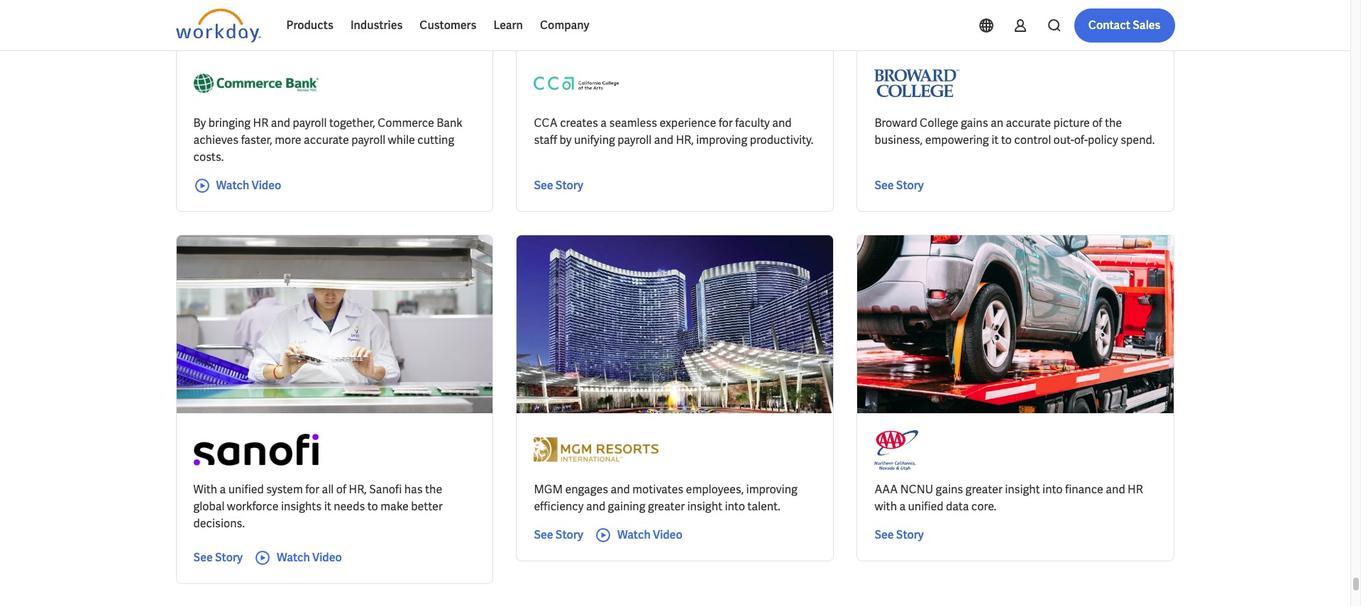 Task type: vqa. For each thing, say whether or not it's contained in the screenshot.
Sourcing
no



Task type: locate. For each thing, give the bounding box(es) containing it.
unified down "ncnu"
[[908, 499, 944, 514]]

with
[[875, 499, 897, 514]]

unified
[[228, 482, 264, 497], [908, 499, 944, 514]]

better
[[411, 499, 443, 514]]

0 horizontal spatial the
[[425, 482, 442, 497]]

1 vertical spatial a
[[220, 482, 226, 497]]

faculty
[[735, 115, 770, 130]]

1 horizontal spatial unified
[[908, 499, 944, 514]]

for left faculty in the right top of the page
[[719, 115, 733, 130]]

story for by
[[556, 178, 583, 193]]

see story link
[[534, 177, 583, 194], [875, 177, 924, 194], [534, 527, 583, 544], [875, 527, 924, 544], [193, 550, 243, 567]]

of-
[[1074, 132, 1088, 147]]

to inside broward college gains an accurate picture of the business, empowering it to control out-of-policy spend.
[[1001, 132, 1012, 147]]

sales
[[1133, 18, 1161, 33]]

for inside "with a unified system for all of hr, sanofi has the global workforce insights it needs to make better decisions."
[[305, 482, 320, 497]]

greater down motivates
[[648, 499, 685, 514]]

1 vertical spatial gains
[[936, 482, 963, 497]]

hr,
[[676, 132, 694, 147], [349, 482, 367, 497]]

0 vertical spatial unified
[[228, 482, 264, 497]]

of inside "with a unified system for all of hr, sanofi has the global workforce insights it needs to make better decisions."
[[336, 482, 346, 497]]

make
[[381, 499, 409, 514]]

see for cca creates a seamless experience for faculty and staff by unifying payroll and hr, improving productivity.
[[534, 178, 553, 193]]

see for broward college gains an accurate picture of the business, empowering it to control out-of-policy spend.
[[875, 178, 894, 193]]

1 horizontal spatial payroll
[[351, 132, 385, 147]]

customers button
[[411, 9, 485, 43]]

into left finance
[[1043, 482, 1063, 497]]

hr, down experience
[[676, 132, 694, 147]]

gains inside aaa ncnu gains greater insight into finance and hr with a unified data core.
[[936, 482, 963, 497]]

1 vertical spatial greater
[[648, 499, 685, 514]]

1 vertical spatial accurate
[[304, 132, 349, 147]]

watch video link for with a unified system for all of hr, sanofi has the global workforce insights it needs to make better decisions.
[[254, 550, 342, 567]]

watch down gaining
[[617, 528, 651, 543]]

unified inside "with a unified system for all of hr, sanofi has the global workforce insights it needs to make better decisions."
[[228, 482, 264, 497]]

seamless
[[609, 115, 657, 130]]

see story
[[534, 178, 583, 193], [875, 178, 924, 193], [534, 528, 583, 543], [875, 528, 924, 543], [193, 550, 243, 565]]

of for hr,
[[336, 482, 346, 497]]

watch video down insights
[[277, 550, 342, 565]]

hr right finance
[[1128, 482, 1143, 497]]

1 horizontal spatial to
[[1001, 132, 1012, 147]]

payroll inside cca creates a seamless experience for faculty and staff by unifying payroll and hr, improving productivity.
[[618, 132, 652, 147]]

2 vertical spatial watch
[[277, 550, 310, 565]]

0 vertical spatial accurate
[[1006, 115, 1051, 130]]

and inside by bringing hr and payroll together, commerce bank achieves faster, more accurate payroll while cutting costs.
[[271, 115, 290, 130]]

insight left finance
[[1005, 482, 1040, 497]]

0 vertical spatial hr
[[253, 115, 269, 130]]

1 vertical spatial of
[[336, 482, 346, 497]]

watch video for with a unified system for all of hr, sanofi has the global workforce insights it needs to make better decisions.
[[277, 550, 342, 565]]

0 vertical spatial it
[[992, 132, 999, 147]]

college
[[920, 115, 958, 130]]

learn button
[[485, 9, 532, 43]]

0 vertical spatial of
[[1092, 115, 1103, 130]]

cca
[[534, 115, 558, 130]]

watch video down faster,
[[216, 178, 281, 193]]

experience
[[660, 115, 716, 130]]

2 vertical spatial watch video
[[277, 550, 342, 565]]

the up policy
[[1105, 115, 1122, 130]]

0 horizontal spatial a
[[220, 482, 226, 497]]

unified up workforce
[[228, 482, 264, 497]]

to
[[1001, 132, 1012, 147], [367, 499, 378, 514]]

1 vertical spatial watch video link
[[595, 527, 683, 544]]

for left all
[[305, 482, 320, 497]]

talent.
[[748, 499, 780, 514]]

it down all
[[324, 499, 331, 514]]

see down "decisions."
[[193, 550, 213, 565]]

sanofi-aventis group image
[[193, 430, 318, 470]]

motivates
[[633, 482, 684, 497]]

empowering
[[925, 132, 989, 147]]

a
[[601, 115, 607, 130], [220, 482, 226, 497], [899, 499, 906, 514]]

story down "decisions."
[[215, 550, 243, 565]]

1 vertical spatial hr
[[1128, 482, 1143, 497]]

1 vertical spatial insight
[[687, 499, 722, 514]]

see down staff
[[534, 178, 553, 193]]

spend.
[[1121, 132, 1155, 147]]

the
[[1105, 115, 1122, 130], [425, 482, 442, 497]]

accurate inside broward college gains an accurate picture of the business, empowering it to control out-of-policy spend.
[[1006, 115, 1051, 130]]

0 horizontal spatial video
[[252, 178, 281, 193]]

improving down faculty in the right top of the page
[[696, 132, 747, 147]]

0 vertical spatial to
[[1001, 132, 1012, 147]]

1 vertical spatial unified
[[908, 499, 944, 514]]

0 horizontal spatial unified
[[228, 482, 264, 497]]

and inside aaa ncnu gains greater insight into finance and hr with a unified data core.
[[1106, 482, 1125, 497]]

faster,
[[241, 132, 272, 147]]

gains inside broward college gains an accurate picture of the business, empowering it to control out-of-policy spend.
[[961, 115, 988, 130]]

0 horizontal spatial hr
[[253, 115, 269, 130]]

1 horizontal spatial greater
[[966, 482, 1003, 497]]

0 vertical spatial insight
[[1005, 482, 1040, 497]]

commerce bank image
[[193, 64, 318, 103]]

0 vertical spatial a
[[601, 115, 607, 130]]

2 horizontal spatial watch
[[617, 528, 651, 543]]

cca creates a seamless experience for faculty and staff by unifying payroll and hr, improving productivity.
[[534, 115, 814, 147]]

and right finance
[[1106, 482, 1125, 497]]

it inside "with a unified system for all of hr, sanofi has the global workforce insights it needs to make better decisions."
[[324, 499, 331, 514]]

contact sales
[[1088, 18, 1161, 33]]

1 vertical spatial improving
[[746, 482, 798, 497]]

hr inside aaa ncnu gains greater insight into finance and hr with a unified data core.
[[1128, 482, 1143, 497]]

hr, up needs
[[349, 482, 367, 497]]

video
[[252, 178, 281, 193], [653, 528, 683, 543], [312, 550, 342, 565]]

0 horizontal spatial of
[[336, 482, 346, 497]]

0 horizontal spatial hr,
[[349, 482, 367, 497]]

1 horizontal spatial it
[[992, 132, 999, 147]]

of inside broward college gains an accurate picture of the business, empowering it to control out-of-policy spend.
[[1092, 115, 1103, 130]]

1 vertical spatial hr,
[[349, 482, 367, 497]]

industries
[[350, 18, 403, 33]]

clear all
[[555, 16, 592, 28]]

out-
[[1054, 132, 1074, 147]]

see story link down by
[[534, 177, 583, 194]]

go to the homepage image
[[176, 9, 261, 43]]

see story link down with
[[875, 527, 924, 544]]

bringing
[[208, 115, 251, 130]]

ncnu
[[900, 482, 933, 497]]

1 vertical spatial it
[[324, 499, 331, 514]]

improving up talent.
[[746, 482, 798, 497]]

hr, inside "with a unified system for all of hr, sanofi has the global workforce insights it needs to make better decisions."
[[349, 482, 367, 497]]

employees,
[[686, 482, 744, 497]]

accurate up control
[[1006, 115, 1051, 130]]

watch video link
[[193, 177, 281, 194], [595, 527, 683, 544], [254, 550, 342, 567]]

broward college image
[[875, 64, 960, 103]]

payroll up more
[[293, 115, 327, 130]]

story down by
[[556, 178, 583, 193]]

the inside "with a unified system for all of hr, sanofi has the global workforce insights it needs to make better decisions."
[[425, 482, 442, 497]]

0 horizontal spatial it
[[324, 499, 331, 514]]

1 horizontal spatial into
[[1043, 482, 1063, 497]]

video down faster,
[[252, 178, 281, 193]]

see down with
[[875, 528, 894, 543]]

creates
[[560, 115, 598, 130]]

1 vertical spatial to
[[367, 499, 378, 514]]

2 vertical spatial a
[[899, 499, 906, 514]]

1 vertical spatial watch
[[617, 528, 651, 543]]

see story link down business, on the top of the page
[[875, 177, 924, 194]]

to down sanofi
[[367, 499, 378, 514]]

watch video link for mgm engages and motivates employees, improving efficiency and gaining greater insight into talent.
[[595, 527, 683, 544]]

policy
[[1088, 132, 1118, 147]]

see down business, on the top of the page
[[875, 178, 894, 193]]

products button
[[278, 9, 342, 43]]

1 vertical spatial into
[[725, 499, 745, 514]]

greater
[[966, 482, 1003, 497], [648, 499, 685, 514]]

1 horizontal spatial hr,
[[676, 132, 694, 147]]

watch video link down gaining
[[595, 527, 683, 544]]

into down employees,
[[725, 499, 745, 514]]

1 horizontal spatial insight
[[1005, 482, 1040, 497]]

0 vertical spatial hr,
[[676, 132, 694, 147]]

1 horizontal spatial a
[[601, 115, 607, 130]]

0 vertical spatial watch
[[216, 178, 249, 193]]

0 vertical spatial for
[[719, 115, 733, 130]]

the up better
[[425, 482, 442, 497]]

insight inside aaa ncnu gains greater insight into finance and hr with a unified data core.
[[1005, 482, 1040, 497]]

together,
[[329, 115, 375, 130]]

see story down with
[[875, 528, 924, 543]]

mgm resorts international image
[[534, 430, 659, 470]]

of right all
[[336, 482, 346, 497]]

story down with
[[896, 528, 924, 543]]

story for with
[[896, 528, 924, 543]]

to down the an
[[1001, 132, 1012, 147]]

1 horizontal spatial accurate
[[1006, 115, 1051, 130]]

to inside "with a unified system for all of hr, sanofi has the global workforce insights it needs to make better decisions."
[[367, 499, 378, 514]]

it
[[992, 132, 999, 147], [324, 499, 331, 514]]

hr up faster,
[[253, 115, 269, 130]]

0 vertical spatial watch video link
[[193, 177, 281, 194]]

broward college gains an accurate picture of the business, empowering it to control out-of-policy spend.
[[875, 115, 1155, 147]]

improving
[[696, 132, 747, 147], [746, 482, 798, 497]]

1 horizontal spatial watch
[[277, 550, 310, 565]]

watch down costs.
[[216, 178, 249, 193]]

the inside broward college gains an accurate picture of the business, empowering it to control out-of-policy spend.
[[1105, 115, 1122, 130]]

1 horizontal spatial for
[[719, 115, 733, 130]]

1 horizontal spatial the
[[1105, 115, 1122, 130]]

0 horizontal spatial greater
[[648, 499, 685, 514]]

video down mgm engages and motivates employees, improving efficiency and gaining greater insight into talent.
[[653, 528, 683, 543]]

see story link down "efficiency"
[[534, 527, 583, 544]]

it down the an
[[992, 132, 999, 147]]

watch video
[[216, 178, 281, 193], [617, 528, 683, 543], [277, 550, 342, 565]]

see down "efficiency"
[[534, 528, 553, 543]]

1 vertical spatial for
[[305, 482, 320, 497]]

0 horizontal spatial watch
[[216, 178, 249, 193]]

california college of the arts image
[[534, 64, 619, 103]]

topic button
[[176, 8, 240, 36]]

video down "with a unified system for all of hr, sanofi has the global workforce insights it needs to make better decisions."
[[312, 550, 342, 565]]

0 horizontal spatial insight
[[687, 499, 722, 514]]

control
[[1014, 132, 1051, 147]]

watch down insights
[[277, 550, 310, 565]]

0 vertical spatial the
[[1105, 115, 1122, 130]]

0 horizontal spatial for
[[305, 482, 320, 497]]

all
[[581, 16, 592, 28]]

0 vertical spatial greater
[[966, 482, 1003, 497]]

system
[[266, 482, 303, 497]]

see story down by
[[534, 178, 583, 193]]

hr, inside cca creates a seamless experience for faculty and staff by unifying payroll and hr, improving productivity.
[[676, 132, 694, 147]]

a inside "with a unified system for all of hr, sanofi has the global workforce insights it needs to make better decisions."
[[220, 482, 226, 497]]

unifying
[[574, 132, 615, 147]]

1 vertical spatial the
[[425, 482, 442, 497]]

improving inside mgm engages and motivates employees, improving efficiency and gaining greater insight into talent.
[[746, 482, 798, 497]]

for inside cca creates a seamless experience for faculty and staff by unifying payroll and hr, improving productivity.
[[719, 115, 733, 130]]

products
[[286, 18, 333, 33]]

0 horizontal spatial into
[[725, 499, 745, 514]]

watch video link down costs.
[[193, 177, 281, 194]]

2 horizontal spatial a
[[899, 499, 906, 514]]

1 vertical spatial watch video
[[617, 528, 683, 543]]

insight down employees,
[[687, 499, 722, 514]]

by bringing hr and payroll together, commerce bank achieves faster, more accurate payroll while cutting costs.
[[193, 115, 463, 164]]

2 vertical spatial watch video link
[[254, 550, 342, 567]]

finance
[[1065, 482, 1104, 497]]

for
[[719, 115, 733, 130], [305, 482, 320, 497]]

1 horizontal spatial hr
[[1128, 482, 1143, 497]]

gains up the data
[[936, 482, 963, 497]]

payroll down together,
[[351, 132, 385, 147]]

broward
[[875, 115, 917, 130]]

of up policy
[[1092, 115, 1103, 130]]

costs.
[[193, 149, 224, 164]]

0 vertical spatial improving
[[696, 132, 747, 147]]

2 horizontal spatial video
[[653, 528, 683, 543]]

see story link down "decisions."
[[193, 550, 243, 567]]

engages
[[565, 482, 608, 497]]

accurate
[[1006, 115, 1051, 130], [304, 132, 349, 147]]

gains left the an
[[961, 115, 988, 130]]

accurate down together,
[[304, 132, 349, 147]]

unified inside aaa ncnu gains greater insight into finance and hr with a unified data core.
[[908, 499, 944, 514]]

see story down "efficiency"
[[534, 528, 583, 543]]

payroll down 'seamless'
[[618, 132, 652, 147]]

watch
[[216, 178, 249, 193], [617, 528, 651, 543], [277, 550, 310, 565]]

story
[[556, 178, 583, 193], [896, 178, 924, 193], [556, 528, 583, 543], [896, 528, 924, 543], [215, 550, 243, 565]]

1 vertical spatial video
[[653, 528, 683, 543]]

watch for mgm engages and motivates employees, improving efficiency and gaining greater insight into talent.
[[617, 528, 651, 543]]

1 horizontal spatial video
[[312, 550, 342, 565]]

0 horizontal spatial accurate
[[304, 132, 349, 147]]

1 horizontal spatial of
[[1092, 115, 1103, 130]]

business outcome button
[[340, 8, 464, 36]]

gains
[[961, 115, 988, 130], [936, 482, 963, 497]]

commerce
[[378, 115, 434, 130]]

watch video link down insights
[[254, 550, 342, 567]]

watch video down gaining
[[617, 528, 683, 543]]

0 vertical spatial into
[[1043, 482, 1063, 497]]

0 horizontal spatial to
[[367, 499, 378, 514]]

story down business, on the top of the page
[[896, 178, 924, 193]]

more
[[487, 16, 511, 28]]

business,
[[875, 132, 923, 147]]

and
[[271, 115, 290, 130], [772, 115, 792, 130], [654, 132, 673, 147], [611, 482, 630, 497], [1106, 482, 1125, 497], [586, 499, 606, 514]]

of
[[1092, 115, 1103, 130], [336, 482, 346, 497]]

and up more
[[271, 115, 290, 130]]

see
[[534, 178, 553, 193], [875, 178, 894, 193], [534, 528, 553, 543], [875, 528, 894, 543], [193, 550, 213, 565]]

0 horizontal spatial payroll
[[293, 115, 327, 130]]

insight
[[1005, 482, 1040, 497], [687, 499, 722, 514]]

0 vertical spatial gains
[[961, 115, 988, 130]]

greater up core.
[[966, 482, 1003, 497]]

see story for with
[[875, 528, 924, 543]]

2 vertical spatial video
[[312, 550, 342, 565]]

2 horizontal spatial payroll
[[618, 132, 652, 147]]

see story down business, on the top of the page
[[875, 178, 924, 193]]



Task type: describe. For each thing, give the bounding box(es) containing it.
watch video for mgm engages and motivates employees, improving efficiency and gaining greater insight into talent.
[[617, 528, 683, 543]]

business
[[351, 16, 392, 28]]

productivity.
[[750, 132, 814, 147]]

story down "efficiency"
[[556, 528, 583, 543]]

industries button
[[342, 9, 411, 43]]

mgm engages and motivates employees, improving efficiency and gaining greater insight into talent.
[[534, 482, 798, 514]]

see story link for empowering
[[875, 177, 924, 194]]

more
[[275, 132, 301, 147]]

with
[[193, 482, 217, 497]]

all
[[322, 482, 334, 497]]

improving inside cca creates a seamless experience for faculty and staff by unifying payroll and hr, improving productivity.
[[696, 132, 747, 147]]

decisions.
[[193, 516, 245, 531]]

industry
[[262, 16, 300, 28]]

insights
[[281, 499, 322, 514]]

greater inside aaa ncnu gains greater insight into finance and hr with a unified data core.
[[966, 482, 1003, 497]]

watch for with a unified system for all of hr, sanofi has the global workforce insights it needs to make better decisions.
[[277, 550, 310, 565]]

has
[[404, 482, 423, 497]]

Search Customer Stories text field
[[973, 9, 1147, 34]]

gaining
[[608, 499, 645, 514]]

needs
[[334, 499, 365, 514]]

see story link for by
[[534, 177, 583, 194]]

data
[[946, 499, 969, 514]]

gains for greater
[[936, 482, 963, 497]]

more button
[[476, 8, 539, 36]]

into inside mgm engages and motivates employees, improving efficiency and gaining greater insight into talent.
[[725, 499, 745, 514]]

gains for an
[[961, 115, 988, 130]]

and up productivity.
[[772, 115, 792, 130]]

with a unified system for all of hr, sanofi has the global workforce insights it needs to make better decisions.
[[193, 482, 443, 531]]

video for mgm engages and motivates employees, improving efficiency and gaining greater insight into talent.
[[653, 528, 683, 543]]

clear all button
[[551, 8, 597, 36]]

core.
[[971, 499, 996, 514]]

bank
[[437, 115, 463, 130]]

efficiency
[[534, 499, 584, 514]]

by
[[560, 132, 572, 147]]

it inside broward college gains an accurate picture of the business, empowering it to control out-of-policy spend.
[[992, 132, 999, 147]]

contact sales link
[[1074, 9, 1175, 43]]

aaa ncnu image
[[875, 430, 918, 470]]

0 vertical spatial watch video
[[216, 178, 281, 193]]

and down engages on the left of the page
[[586, 499, 606, 514]]

of for the
[[1092, 115, 1103, 130]]

business outcome
[[351, 16, 436, 28]]

aaa ncnu gains greater insight into finance and hr with a unified data core.
[[875, 482, 1143, 514]]

see story for empowering
[[875, 178, 924, 193]]

video for with a unified system for all of hr, sanofi has the global workforce insights it needs to make better decisions.
[[312, 550, 342, 565]]

see story link for with
[[875, 527, 924, 544]]

while
[[388, 132, 415, 147]]

and down experience
[[654, 132, 673, 147]]

see story for by
[[534, 178, 583, 193]]

achieves
[[193, 132, 239, 147]]

story for empowering
[[896, 178, 924, 193]]

hr inside by bringing hr and payroll together, commerce bank achieves faster, more accurate payroll while cutting costs.
[[253, 115, 269, 130]]

and up gaining
[[611, 482, 630, 497]]

topic
[[187, 16, 211, 28]]

insight inside mgm engages and motivates employees, improving efficiency and gaining greater insight into talent.
[[687, 499, 722, 514]]

company
[[540, 18, 589, 33]]

0 vertical spatial video
[[252, 178, 281, 193]]

into inside aaa ncnu gains greater insight into finance and hr with a unified data core.
[[1043, 482, 1063, 497]]

see for aaa ncnu gains greater insight into finance and hr with a unified data core.
[[875, 528, 894, 543]]

a inside aaa ncnu gains greater insight into finance and hr with a unified data core.
[[899, 499, 906, 514]]

an
[[991, 115, 1004, 130]]

global
[[193, 499, 225, 514]]

greater inside mgm engages and motivates employees, improving efficiency and gaining greater insight into talent.
[[648, 499, 685, 514]]

customers
[[420, 18, 476, 33]]

outcome
[[394, 16, 436, 28]]

accurate inside by bringing hr and payroll together, commerce bank achieves faster, more accurate payroll while cutting costs.
[[304, 132, 349, 147]]

cutting
[[418, 132, 454, 147]]

see story down "decisions."
[[193, 550, 243, 565]]

learn
[[494, 18, 523, 33]]

mgm
[[534, 482, 563, 497]]

company button
[[532, 9, 598, 43]]

picture
[[1054, 115, 1090, 130]]

staff
[[534, 132, 557, 147]]

sanofi
[[369, 482, 402, 497]]

by
[[193, 115, 206, 130]]

contact
[[1088, 18, 1131, 33]]

industry button
[[251, 8, 328, 36]]

aaa
[[875, 482, 898, 497]]

clear
[[555, 16, 579, 28]]

workforce
[[227, 499, 279, 514]]

a inside cca creates a seamless experience for faculty and staff by unifying payroll and hr, improving productivity.
[[601, 115, 607, 130]]



